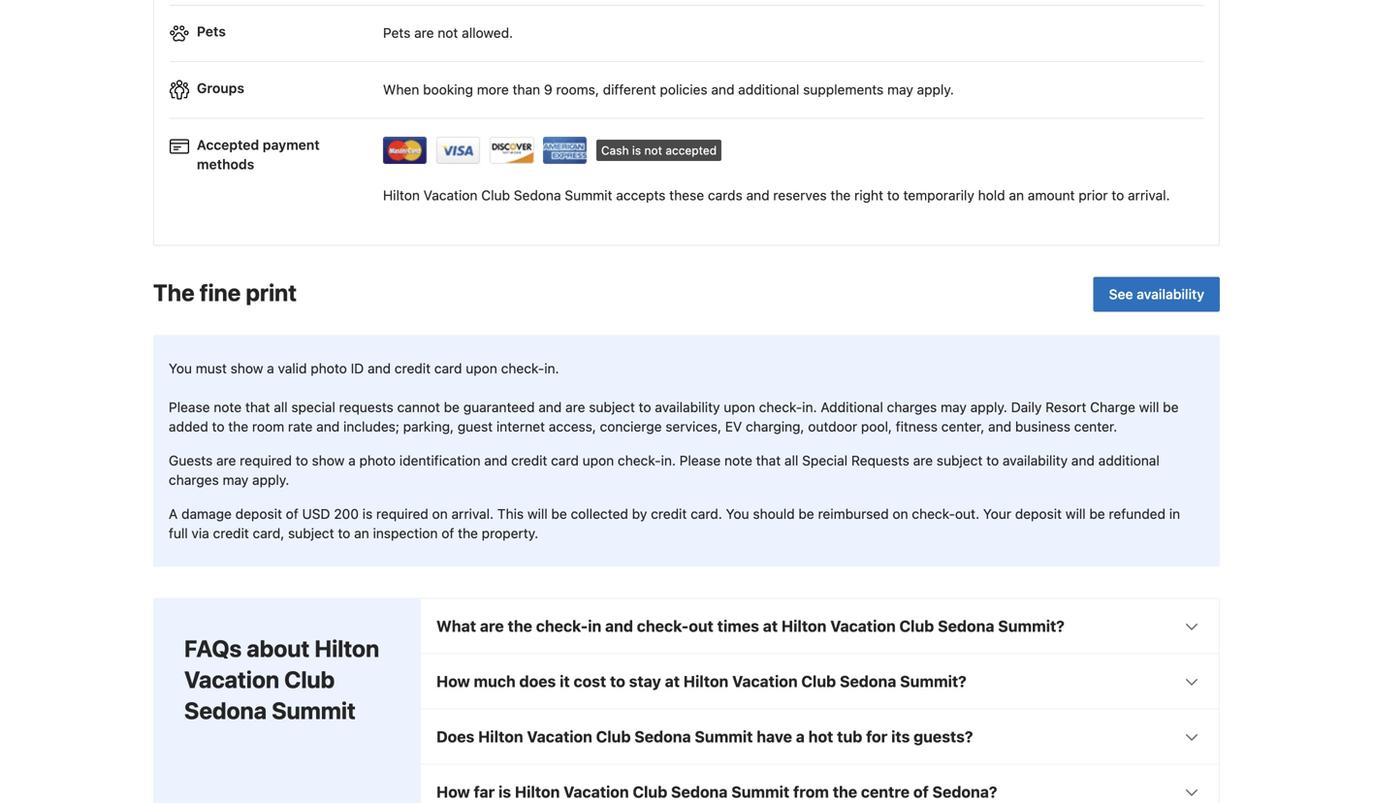 Task type: vqa. For each thing, say whether or not it's contained in the screenshot.
tower
no



Task type: locate. For each thing, give the bounding box(es) containing it.
photo inside guests are required to show a photo identification and credit card upon check-in. please note that all special requests are subject to availability and additional charges may apply.
[[359, 452, 396, 468]]

to right right
[[887, 187, 900, 203]]

at right times
[[763, 617, 778, 635]]

you
[[169, 360, 192, 376], [726, 506, 749, 522]]

all inside guests are required to show a photo identification and credit card upon check-in. please note that all special requests are subject to availability and additional charges may apply.
[[785, 452, 799, 468]]

availability down the business
[[1003, 452, 1068, 468]]

required up inspection on the left of the page
[[376, 506, 429, 522]]

0 horizontal spatial an
[[354, 525, 369, 541]]

1 horizontal spatial all
[[785, 452, 799, 468]]

please note that all special requests cannot be guaranteed and are subject to availability upon check-in. additional charges may apply. daily resort charge will be added to the room rate and includes; parking, guest internet access, concierge services, ev charging, outdoor pool, fitness center, and business center.
[[169, 399, 1179, 435]]

club inside how much does it cost to stay at hilton vacation club sedona summit? dropdown button
[[802, 672, 836, 691]]

faqs
[[184, 635, 242, 662]]

hilton right far
[[515, 783, 560, 801]]

in right refunded
[[1170, 506, 1181, 522]]

in inside dropdown button
[[588, 617, 602, 635]]

0 horizontal spatial will
[[528, 506, 548, 522]]

a left valid
[[267, 360, 274, 376]]

1 horizontal spatial required
[[376, 506, 429, 522]]

2 vertical spatial of
[[914, 783, 929, 801]]

availability inside button
[[1137, 286, 1205, 302]]

at
[[763, 617, 778, 635], [665, 672, 680, 691]]

0 vertical spatial note
[[214, 399, 242, 415]]

2 horizontal spatial subject
[[937, 452, 983, 468]]

card,
[[253, 525, 284, 541]]

0 vertical spatial you
[[169, 360, 192, 376]]

2 horizontal spatial a
[[796, 727, 805, 746]]

not
[[438, 25, 458, 41], [645, 143, 663, 157]]

check- inside guests are required to show a photo identification and credit card upon check-in. please note that all special requests are subject to availability and additional charges may apply.
[[618, 452, 661, 468]]

note down must
[[214, 399, 242, 415]]

the inside what are the check-in and check-out times at hilton vacation club sedona summit? dropdown button
[[508, 617, 532, 635]]

note inside guests are required to show a photo identification and credit card upon check-in. please note that all special requests are subject to availability and additional charges may apply.
[[725, 452, 753, 468]]

1 vertical spatial is
[[363, 506, 373, 522]]

to right added
[[212, 419, 225, 435]]

may right supplements
[[888, 81, 914, 97]]

1 vertical spatial summit?
[[900, 672, 967, 691]]

how much does it cost to stay at hilton vacation club sedona summit?
[[436, 672, 967, 691]]

that
[[245, 399, 270, 415], [756, 452, 781, 468]]

and up stay
[[605, 617, 633, 635]]

business
[[1015, 419, 1071, 435]]

0 horizontal spatial in.
[[544, 360, 559, 376]]

check- down the concierge
[[618, 452, 661, 468]]

please up added
[[169, 399, 210, 415]]

1 horizontal spatial not
[[645, 143, 663, 157]]

a left hot
[[796, 727, 805, 746]]

and up access,
[[539, 399, 562, 415]]

arrival. left this
[[452, 506, 494, 522]]

you left must
[[169, 360, 192, 376]]

additional down center.
[[1099, 452, 1160, 468]]

club inside does hilton vacation club sedona summit have a hot tub for its guests? dropdown button
[[596, 727, 631, 746]]

daily
[[1011, 399, 1042, 415]]

show right must
[[231, 360, 263, 376]]

will right charge on the right
[[1139, 399, 1160, 415]]

charges up 'fitness'
[[887, 399, 937, 415]]

1 horizontal spatial is
[[499, 783, 511, 801]]

0 horizontal spatial please
[[169, 399, 210, 415]]

0 horizontal spatial required
[[240, 452, 292, 468]]

it
[[560, 672, 570, 691]]

that down the charging,
[[756, 452, 781, 468]]

not for are
[[438, 25, 458, 41]]

1 vertical spatial apply.
[[971, 399, 1008, 415]]

0 vertical spatial apply.
[[917, 81, 954, 97]]

required down room
[[240, 452, 292, 468]]

what are the check-in and check-out times at hilton vacation club sedona summit?
[[436, 617, 1065, 635]]

are right guests
[[216, 452, 236, 468]]

9
[[544, 81, 553, 97]]

summit?
[[998, 617, 1065, 635], [900, 672, 967, 691]]

0 horizontal spatial note
[[214, 399, 242, 415]]

0 horizontal spatial apply.
[[252, 472, 289, 488]]

the up does
[[508, 617, 532, 635]]

sedona inside dropdown button
[[635, 727, 691, 746]]

1 vertical spatial charges
[[169, 472, 219, 488]]

what
[[436, 617, 476, 635]]

not inside accepted payment methods and conditions element
[[645, 143, 663, 157]]

show down the rate
[[312, 452, 345, 468]]

1 how from the top
[[436, 672, 470, 691]]

may up center,
[[941, 399, 967, 415]]

show
[[231, 360, 263, 376], [312, 452, 345, 468]]

0 vertical spatial not
[[438, 25, 458, 41]]

accepted
[[197, 137, 259, 153]]

credit up cannot
[[395, 360, 431, 376]]

guests?
[[914, 727, 973, 746]]

1 vertical spatial of
[[442, 525, 454, 541]]

1 vertical spatial arrival.
[[452, 506, 494, 522]]

card
[[434, 360, 462, 376], [551, 452, 579, 468]]

check- left your
[[912, 506, 955, 522]]

check- inside please note that all special requests cannot be guaranteed and are subject to availability upon check-in. additional charges may apply. daily resort charge will be added to the room rate and includes; parking, guest internet access, concierge services, ev charging, outdoor pool, fitness center, and business center.
[[759, 399, 802, 415]]

2 vertical spatial upon
[[583, 452, 614, 468]]

card up cannot
[[434, 360, 462, 376]]

0 horizontal spatial charges
[[169, 472, 219, 488]]

0 horizontal spatial additional
[[738, 81, 800, 97]]

subject inside please note that all special requests cannot be guaranteed and are subject to availability upon check-in. additional charges may apply. daily resort charge will be added to the room rate and includes; parking, guest internet access, concierge services, ev charging, outdoor pool, fitness center, and business center.
[[589, 399, 635, 415]]

and inside dropdown button
[[605, 617, 633, 635]]

additional left supplements
[[738, 81, 800, 97]]

0 horizontal spatial of
[[286, 506, 299, 522]]

hilton
[[383, 187, 420, 203], [782, 617, 827, 635], [315, 635, 379, 662], [684, 672, 729, 691], [478, 727, 523, 746], [515, 783, 560, 801]]

upon up ev
[[724, 399, 756, 415]]

1 horizontal spatial summit?
[[998, 617, 1065, 635]]

0 vertical spatial please
[[169, 399, 210, 415]]

upon up guaranteed
[[466, 360, 498, 376]]

in. up outdoor
[[802, 399, 817, 415]]

club inside what are the check-in and check-out times at hilton vacation club sedona summit? dropdown button
[[900, 617, 934, 635]]

sedona
[[514, 187, 561, 203], [938, 617, 995, 635], [840, 672, 897, 691], [184, 697, 267, 724], [635, 727, 691, 746], [671, 783, 728, 801]]

1 vertical spatial an
[[354, 525, 369, 541]]

is inside a damage deposit of usd 200 is required on arrival. this will be collected by credit card. you should be reimbursed on check-out. your deposit will be refunded in full via credit card, subject to an inspection of the property.
[[363, 506, 373, 522]]

0 vertical spatial all
[[274, 399, 288, 415]]

in. up access,
[[544, 360, 559, 376]]

methods
[[197, 156, 254, 172]]

1 vertical spatial subject
[[937, 452, 983, 468]]

summit
[[565, 187, 613, 203], [272, 697, 356, 724], [695, 727, 753, 746], [732, 783, 790, 801]]

pets up groups
[[197, 23, 226, 39]]

hold
[[978, 187, 1006, 203]]

2 horizontal spatial apply.
[[971, 399, 1008, 415]]

reimbursed
[[818, 506, 889, 522]]

in up cost
[[588, 617, 602, 635]]

mastercard image
[[383, 137, 428, 164]]

of right centre
[[914, 783, 929, 801]]

that up room
[[245, 399, 270, 415]]

0 horizontal spatial is
[[363, 506, 373, 522]]

the right from
[[833, 783, 858, 801]]

rate
[[288, 419, 313, 435]]

check- inside a damage deposit of usd 200 is required on arrival. this will be collected by credit card. you should be reimbursed on check-out. your deposit will be refunded in full via credit card, subject to an inspection of the property.
[[912, 506, 955, 522]]

availability inside guests are required to show a photo identification and credit card upon check-in. please note that all special requests are subject to availability and additional charges may apply.
[[1003, 452, 1068, 468]]

is right cash
[[632, 143, 641, 157]]

requests
[[339, 399, 394, 415]]

apply. up card,
[[252, 472, 289, 488]]

0 vertical spatial in.
[[544, 360, 559, 376]]

0 vertical spatial a
[[267, 360, 274, 376]]

apply. up center,
[[971, 399, 1008, 415]]

damage
[[181, 506, 232, 522]]

2 how from the top
[[436, 783, 470, 801]]

should
[[753, 506, 795, 522]]

to up your
[[987, 452, 999, 468]]

2 horizontal spatial in.
[[802, 399, 817, 415]]

to left stay
[[610, 672, 626, 691]]

includes;
[[343, 419, 400, 435]]

not for is
[[645, 143, 663, 157]]

be left refunded
[[1090, 506, 1106, 522]]

arrival.
[[1128, 187, 1170, 203], [452, 506, 494, 522]]

how inside how far is hilton vacation club sedona summit from the centre of sedona? "dropdown button"
[[436, 783, 470, 801]]

pets up when
[[383, 25, 411, 41]]

1 horizontal spatial photo
[[359, 452, 396, 468]]

1 vertical spatial photo
[[359, 452, 396, 468]]

check- up the charging,
[[759, 399, 802, 415]]

0 horizontal spatial subject
[[288, 525, 334, 541]]

1 horizontal spatial a
[[348, 452, 356, 468]]

pets
[[197, 23, 226, 39], [383, 25, 411, 41]]

0 vertical spatial charges
[[887, 399, 937, 415]]

1 vertical spatial required
[[376, 506, 429, 522]]

0 horizontal spatial availability
[[655, 399, 720, 415]]

not left "allowed."
[[438, 25, 458, 41]]

summit left from
[[732, 783, 790, 801]]

all up room
[[274, 399, 288, 415]]

subject inside guests are required to show a photo identification and credit card upon check-in. please note that all special requests are subject to availability and additional charges may apply.
[[937, 452, 983, 468]]

0 vertical spatial subject
[[589, 399, 635, 415]]

0 vertical spatial that
[[245, 399, 270, 415]]

on
[[432, 506, 448, 522], [893, 506, 908, 522]]

photo
[[311, 360, 347, 376], [359, 452, 396, 468]]

tub
[[837, 727, 863, 746]]

is inside accepted payment methods and conditions element
[[632, 143, 641, 157]]

1 vertical spatial may
[[941, 399, 967, 415]]

1 vertical spatial card
[[551, 452, 579, 468]]

1 horizontal spatial upon
[[583, 452, 614, 468]]

to down the rate
[[296, 452, 308, 468]]

2 vertical spatial apply.
[[252, 472, 289, 488]]

guaranteed
[[463, 399, 535, 415]]

fitness
[[896, 419, 938, 435]]

apply. inside please note that all special requests cannot be guaranteed and are subject to availability upon check-in. additional charges may apply. daily resort charge will be added to the room rate and includes; parking, guest internet access, concierge services, ev charging, outdoor pool, fitness center, and business center.
[[971, 399, 1008, 415]]

0 horizontal spatial on
[[432, 506, 448, 522]]

summit inside "dropdown button"
[[732, 783, 790, 801]]

0 horizontal spatial upon
[[466, 360, 498, 376]]

credit inside guests are required to show a photo identification and credit card upon check-in. please note that all special requests are subject to availability and additional charges may apply.
[[511, 452, 547, 468]]

refunded
[[1109, 506, 1166, 522]]

resort
[[1046, 399, 1087, 415]]

credit
[[395, 360, 431, 376], [511, 452, 547, 468], [651, 506, 687, 522], [213, 525, 249, 541]]

1 deposit from the left
[[235, 506, 282, 522]]

1 horizontal spatial on
[[893, 506, 908, 522]]

hilton down mastercard icon
[[383, 187, 420, 203]]

0 horizontal spatial you
[[169, 360, 192, 376]]

note down ev
[[725, 452, 753, 468]]

of inside "dropdown button"
[[914, 783, 929, 801]]

vacation inside how far is hilton vacation club sedona summit from the centre of sedona? "dropdown button"
[[564, 783, 629, 801]]

subject down center,
[[937, 452, 983, 468]]

are
[[414, 25, 434, 41], [566, 399, 585, 415], [216, 452, 236, 468], [913, 452, 933, 468], [480, 617, 504, 635]]

1 vertical spatial upon
[[724, 399, 756, 415]]

these
[[670, 187, 704, 203]]

are inside please note that all special requests cannot be guaranteed and are subject to availability upon check-in. additional charges may apply. daily resort charge will be added to the room rate and includes; parking, guest internet access, concierge services, ev charging, outdoor pool, fitness center, and business center.
[[566, 399, 585, 415]]

apply. right supplements
[[917, 81, 954, 97]]

right
[[855, 187, 884, 203]]

0 horizontal spatial not
[[438, 25, 458, 41]]

the fine print
[[153, 279, 297, 306]]

check- up stay
[[637, 617, 689, 635]]

availability
[[1137, 286, 1205, 302], [655, 399, 720, 415], [1003, 452, 1068, 468]]

how
[[436, 672, 470, 691], [436, 783, 470, 801]]

0 vertical spatial in
[[1170, 506, 1181, 522]]

the
[[831, 187, 851, 203], [228, 419, 248, 435], [458, 525, 478, 541], [508, 617, 532, 635], [833, 783, 858, 801]]

2 horizontal spatial of
[[914, 783, 929, 801]]

1 vertical spatial in.
[[802, 399, 817, 415]]

availability up services,
[[655, 399, 720, 415]]

and right id
[[368, 360, 391, 376]]

credit right via
[[213, 525, 249, 541]]

deposit
[[235, 506, 282, 522], [1015, 506, 1062, 522]]

in inside a damage deposit of usd 200 is required on arrival. this will be collected by credit card. you should be reimbursed on check-out. your deposit will be refunded in full via credit card, subject to an inspection of the property.
[[1170, 506, 1181, 522]]

1 horizontal spatial charges
[[887, 399, 937, 415]]

0 vertical spatial additional
[[738, 81, 800, 97]]

0 vertical spatial availability
[[1137, 286, 1205, 302]]

full
[[169, 525, 188, 541]]

a down includes;
[[348, 452, 356, 468]]

please down services,
[[680, 452, 721, 468]]

an right the hold
[[1009, 187, 1024, 203]]

of
[[286, 506, 299, 522], [442, 525, 454, 541], [914, 783, 929, 801]]

1 vertical spatial that
[[756, 452, 781, 468]]

are right what
[[480, 617, 504, 635]]

0 vertical spatial arrival.
[[1128, 187, 1170, 203]]

hot
[[809, 727, 834, 746]]

additional
[[738, 81, 800, 97], [1099, 452, 1160, 468]]

0 horizontal spatial a
[[267, 360, 274, 376]]

1 horizontal spatial pets
[[383, 25, 411, 41]]

2 horizontal spatial will
[[1139, 399, 1160, 415]]

in. down services,
[[661, 452, 676, 468]]

vacation
[[424, 187, 478, 203], [831, 617, 896, 635], [184, 666, 279, 693], [732, 672, 798, 691], [527, 727, 593, 746], [564, 783, 629, 801]]

are up when
[[414, 25, 434, 41]]

all left special
[[785, 452, 799, 468]]

are down 'fitness'
[[913, 452, 933, 468]]

summit down the about
[[272, 697, 356, 724]]

2 horizontal spatial upon
[[724, 399, 756, 415]]

allowed.
[[462, 25, 513, 41]]

required inside a damage deposit of usd 200 is required on arrival. this will be collected by credit card. you should be reimbursed on check-out. your deposit will be refunded in full via credit card, subject to an inspection of the property.
[[376, 506, 429, 522]]

2 vertical spatial in.
[[661, 452, 676, 468]]

0 vertical spatial card
[[434, 360, 462, 376]]

hilton right the does
[[478, 727, 523, 746]]

0 vertical spatial upon
[[466, 360, 498, 376]]

will left refunded
[[1066, 506, 1086, 522]]

apply.
[[917, 81, 954, 97], [971, 399, 1008, 415], [252, 472, 289, 488]]

will
[[1139, 399, 1160, 415], [528, 506, 548, 522], [1066, 506, 1086, 522]]

print
[[246, 279, 297, 306]]

how left far
[[436, 783, 470, 801]]

outdoor
[[808, 419, 858, 435]]

sedona?
[[933, 783, 998, 801]]

much
[[474, 672, 516, 691]]

hilton inside "dropdown button"
[[515, 783, 560, 801]]

1 horizontal spatial please
[[680, 452, 721, 468]]

will inside please note that all special requests cannot be guaranteed and are subject to availability upon check-in. additional charges may apply. daily resort charge will be added to the room rate and includes; parking, guest internet access, concierge services, ev charging, outdoor pool, fitness center, and business center.
[[1139, 399, 1160, 415]]

the left property.
[[458, 525, 478, 541]]

that inside guests are required to show a photo identification and credit card upon check-in. please note that all special requests are subject to availability and additional charges may apply.
[[756, 452, 781, 468]]

0 horizontal spatial arrival.
[[452, 506, 494, 522]]

hilton vacation club sedona summit accepts these cards and reserves the right to temporarily hold an amount prior to arrival.
[[383, 187, 1170, 203]]

0 horizontal spatial summit?
[[900, 672, 967, 691]]

visa image
[[436, 137, 481, 164]]

on right reimbursed
[[893, 506, 908, 522]]

1 horizontal spatial arrival.
[[1128, 187, 1170, 203]]

1 horizontal spatial show
[[312, 452, 345, 468]]

1 horizontal spatial may
[[888, 81, 914, 97]]

does hilton vacation club sedona summit have a hot tub for its guests? button
[[421, 709, 1219, 764]]

how inside how much does it cost to stay at hilton vacation club sedona summit? dropdown button
[[436, 672, 470, 691]]

summit? inside how much does it cost to stay at hilton vacation club sedona summit? dropdown button
[[900, 672, 967, 691]]

0 horizontal spatial that
[[245, 399, 270, 415]]

1 horizontal spatial in
[[1170, 506, 1181, 522]]

1 vertical spatial not
[[645, 143, 663, 157]]

check-
[[501, 360, 544, 376], [759, 399, 802, 415], [618, 452, 661, 468], [912, 506, 955, 522], [536, 617, 588, 635], [637, 617, 689, 635]]

summit inside faqs about hilton vacation club sedona summit
[[272, 697, 356, 724]]

an down 200 in the left bottom of the page
[[354, 525, 369, 541]]

and down daily
[[988, 419, 1012, 435]]

pets for pets
[[197, 23, 226, 39]]

charges down guests
[[169, 472, 219, 488]]

availability right the 'see'
[[1137, 286, 1205, 302]]

summit left have
[[695, 727, 753, 746]]

2 vertical spatial is
[[499, 783, 511, 801]]

upon
[[466, 360, 498, 376], [724, 399, 756, 415], [583, 452, 614, 468]]

pets for pets are not allowed.
[[383, 25, 411, 41]]

is right 200 in the left bottom of the page
[[363, 506, 373, 522]]

1 vertical spatial how
[[436, 783, 470, 801]]

hilton up how much does it cost to stay at hilton vacation club sedona summit? dropdown button
[[782, 617, 827, 635]]

are inside dropdown button
[[480, 617, 504, 635]]

the inside please note that all special requests cannot be guaranteed and are subject to availability upon check-in. additional charges may apply. daily resort charge will be added to the room rate and includes; parking, guest internet access, concierge services, ev charging, outdoor pool, fitness center, and business center.
[[228, 419, 248, 435]]

see availability button
[[1094, 277, 1220, 312]]

concierge
[[600, 419, 662, 435]]

1 horizontal spatial that
[[756, 452, 781, 468]]

are for required
[[216, 452, 236, 468]]

1 horizontal spatial additional
[[1099, 452, 1160, 468]]

0 horizontal spatial in
[[588, 617, 602, 635]]

1 horizontal spatial of
[[442, 525, 454, 541]]

2 vertical spatial subject
[[288, 525, 334, 541]]

and down center.
[[1072, 452, 1095, 468]]

subject
[[589, 399, 635, 415], [937, 452, 983, 468], [288, 525, 334, 541]]

the left room
[[228, 419, 248, 435]]

pool,
[[861, 419, 892, 435]]

and right policies
[[711, 81, 735, 97]]

0 vertical spatial is
[[632, 143, 641, 157]]

of left usd
[[286, 506, 299, 522]]

and
[[711, 81, 735, 97], [746, 187, 770, 203], [368, 360, 391, 376], [539, 399, 562, 415], [316, 419, 340, 435], [988, 419, 1012, 435], [484, 452, 508, 468], [1072, 452, 1095, 468], [605, 617, 633, 635]]

be
[[444, 399, 460, 415], [1163, 399, 1179, 415], [551, 506, 567, 522], [799, 506, 815, 522], [1090, 506, 1106, 522]]

1 horizontal spatial card
[[551, 452, 579, 468]]

1 horizontal spatial note
[[725, 452, 753, 468]]

arrival. right "prior"
[[1128, 187, 1170, 203]]

may up damage
[[223, 472, 249, 488]]

to inside dropdown button
[[610, 672, 626, 691]]

2 horizontal spatial is
[[632, 143, 641, 157]]

subject up the concierge
[[589, 399, 635, 415]]

1 horizontal spatial subject
[[589, 399, 635, 415]]

identification
[[399, 452, 481, 468]]

0 vertical spatial photo
[[311, 360, 347, 376]]

1 horizontal spatial deposit
[[1015, 506, 1062, 522]]



Task type: describe. For each thing, give the bounding box(es) containing it.
a
[[169, 506, 178, 522]]

may inside please note that all special requests cannot be guaranteed and are subject to availability upon check-in. additional charges may apply. daily resort charge will be added to the room rate and includes; parking, guest internet access, concierge services, ev charging, outdoor pool, fitness center, and business center.
[[941, 399, 967, 415]]

temporarily
[[904, 187, 975, 203]]

the inside how far is hilton vacation club sedona summit from the centre of sedona? "dropdown button"
[[833, 783, 858, 801]]

property.
[[482, 525, 539, 541]]

rooms,
[[556, 81, 599, 97]]

sedona inside "dropdown button"
[[671, 783, 728, 801]]

club inside how far is hilton vacation club sedona summit from the centre of sedona? "dropdown button"
[[633, 783, 668, 801]]

upon inside please note that all special requests cannot be guaranteed and are subject to availability upon check-in. additional charges may apply. daily resort charge will be added to the room rate and includes; parking, guest internet access, concierge services, ev charging, outdoor pool, fitness center, and business center.
[[724, 399, 756, 415]]

pets are not allowed.
[[383, 25, 513, 41]]

charges inside please note that all special requests cannot be guaranteed and are subject to availability upon check-in. additional charges may apply. daily resort charge will be added to the room rate and includes; parking, guest internet access, concierge services, ev charging, outdoor pool, fitness center, and business center.
[[887, 399, 937, 415]]

all inside please note that all special requests cannot be guaranteed and are subject to availability upon check-in. additional charges may apply. daily resort charge will be added to the room rate and includes; parking, guest internet access, concierge services, ev charging, outdoor pool, fitness center, and business center.
[[274, 399, 288, 415]]

arrival. inside a damage deposit of usd 200 is required on arrival. this will be collected by credit card. you should be reimbursed on check-out. your deposit will be refunded in full via credit card, subject to an inspection of the property.
[[452, 506, 494, 522]]

0 vertical spatial at
[[763, 617, 778, 635]]

how for how far is hilton vacation club sedona summit from the centre of sedona?
[[436, 783, 470, 801]]

discover image
[[490, 137, 534, 164]]

to inside a damage deposit of usd 200 is required on arrival. this will be collected by credit card. you should be reimbursed on check-out. your deposit will be refunded in full via credit card, subject to an inspection of the property.
[[338, 525, 351, 541]]

is inside "dropdown button"
[[499, 783, 511, 801]]

1 horizontal spatial will
[[1066, 506, 1086, 522]]

accepts
[[616, 187, 666, 203]]

0 vertical spatial of
[[286, 506, 299, 522]]

charge
[[1090, 399, 1136, 415]]

see availability
[[1109, 286, 1205, 302]]

guests are required to show a photo identification and credit card upon check-in. please note that all special requests are subject to availability and additional charges may apply.
[[169, 452, 1160, 488]]

credit right by
[[651, 506, 687, 522]]

and right cards
[[746, 187, 770, 203]]

than
[[513, 81, 540, 97]]

and down "guest"
[[484, 452, 508, 468]]

0 horizontal spatial show
[[231, 360, 263, 376]]

0 vertical spatial an
[[1009, 187, 1024, 203]]

policies
[[660, 81, 708, 97]]

the inside a damage deposit of usd 200 is required on arrival. this will be collected by credit card. you should be reimbursed on check-out. your deposit will be refunded in full via credit card, subject to an inspection of the property.
[[458, 525, 478, 541]]

card inside guests are required to show a photo identification and credit card upon check-in. please note that all special requests are subject to availability and additional charges may apply.
[[551, 452, 579, 468]]

prior
[[1079, 187, 1108, 203]]

cash
[[601, 143, 629, 157]]

stay
[[629, 672, 661, 691]]

cost
[[574, 672, 606, 691]]

your
[[983, 506, 1012, 522]]

valid
[[278, 360, 307, 376]]

accepted
[[666, 143, 717, 157]]

from
[[794, 783, 829, 801]]

fine
[[200, 279, 241, 306]]

in. inside guests are required to show a photo identification and credit card upon check-in. please note that all special requests are subject to availability and additional charges may apply.
[[661, 452, 676, 468]]

show inside guests are required to show a photo identification and credit card upon check-in. please note that all special requests are subject to availability and additional charges may apply.
[[312, 452, 345, 468]]

the left right
[[831, 187, 851, 203]]

2 on from the left
[[893, 506, 908, 522]]

its
[[892, 727, 910, 746]]

amount
[[1028, 187, 1075, 203]]

have
[[757, 727, 792, 746]]

additional inside guests are required to show a photo identification and credit card upon check-in. please note that all special requests are subject to availability and additional charges may apply.
[[1099, 452, 1160, 468]]

note inside please note that all special requests cannot be guaranteed and are subject to availability upon check-in. additional charges may apply. daily resort charge will be added to the room rate and includes; parking, guest internet access, concierge services, ev charging, outdoor pool, fitness center, and business center.
[[214, 399, 242, 415]]

collected
[[571, 506, 629, 522]]

usd
[[302, 506, 330, 522]]

inspection
[[373, 525, 438, 541]]

0 horizontal spatial photo
[[311, 360, 347, 376]]

faqs about hilton vacation club sedona summit
[[184, 635, 379, 724]]

0 horizontal spatial card
[[434, 360, 462, 376]]

payment
[[263, 137, 320, 153]]

services,
[[666, 419, 722, 435]]

how far is hilton vacation club sedona summit from the centre of sedona?
[[436, 783, 998, 801]]

the
[[153, 279, 195, 306]]

different
[[603, 81, 656, 97]]

special
[[291, 399, 335, 415]]

you inside a damage deposit of usd 200 is required on arrival. this will be collected by credit card. you should be reimbursed on check-out. your deposit will be refunded in full via credit card, subject to an inspection of the property.
[[726, 506, 749, 522]]

check- up it
[[536, 617, 588, 635]]

cash is not accepted
[[601, 143, 717, 157]]

availability inside please note that all special requests cannot be guaranteed and are subject to availability upon check-in. additional charges may apply. daily resort charge will be added to the room rate and includes; parking, guest internet access, concierge services, ev charging, outdoor pool, fitness center, and business center.
[[655, 399, 720, 415]]

a inside dropdown button
[[796, 727, 805, 746]]

more
[[477, 81, 509, 97]]

charging,
[[746, 419, 805, 435]]

an inside a damage deposit of usd 200 is required on arrival. this will be collected by credit card. you should be reimbursed on check-out. your deposit will be refunded in full via credit card, subject to an inspection of the property.
[[354, 525, 369, 541]]

hilton up does hilton vacation club sedona summit have a hot tub for its guests?
[[684, 672, 729, 691]]

via
[[192, 525, 209, 541]]

be right charge on the right
[[1163, 399, 1179, 415]]

far
[[474, 783, 495, 801]]

additional
[[821, 399, 883, 415]]

required inside guests are required to show a photo identification and credit card upon check-in. please note that all special requests are subject to availability and additional charges may apply.
[[240, 452, 292, 468]]

upon inside guests are required to show a photo identification and credit card upon check-in. please note that all special requests are subject to availability and additional charges may apply.
[[583, 452, 614, 468]]

and down special
[[316, 419, 340, 435]]

times
[[717, 617, 759, 635]]

subject inside a damage deposit of usd 200 is required on arrival. this will be collected by credit card. you should be reimbursed on check-out. your deposit will be refunded in full via credit card, subject to an inspection of the property.
[[288, 525, 334, 541]]

room
[[252, 419, 284, 435]]

may inside guests are required to show a photo identification and credit card upon check-in. please note that all special requests are subject to availability and additional charges may apply.
[[223, 472, 249, 488]]

are for the
[[480, 617, 504, 635]]

accepted payment methods
[[197, 137, 320, 172]]

accordion control element
[[420, 598, 1220, 803]]

this
[[497, 506, 524, 522]]

be right should
[[799, 506, 815, 522]]

access,
[[549, 419, 596, 435]]

be up parking,
[[444, 399, 460, 415]]

please inside guests are required to show a photo identification and credit card upon check-in. please note that all special requests are subject to availability and additional charges may apply.
[[680, 452, 721, 468]]

to right "prior"
[[1112, 187, 1124, 203]]

center.
[[1074, 419, 1118, 435]]

200
[[334, 506, 359, 522]]

special
[[802, 452, 848, 468]]

summit? inside what are the check-in and check-out times at hilton vacation club sedona summit? dropdown button
[[998, 617, 1065, 635]]

added
[[169, 419, 208, 435]]

by
[[632, 506, 647, 522]]

please inside please note that all special requests cannot be guaranteed and are subject to availability upon check-in. additional charges may apply. daily resort charge will be added to the room rate and includes; parking, guest internet access, concierge services, ev charging, outdoor pool, fitness center, and business center.
[[169, 399, 210, 415]]

requests
[[852, 452, 910, 468]]

ev
[[725, 419, 742, 435]]

1 horizontal spatial apply.
[[917, 81, 954, 97]]

guests
[[169, 452, 213, 468]]

supplements
[[803, 81, 884, 97]]

out
[[689, 617, 714, 635]]

center,
[[942, 419, 985, 435]]

does hilton vacation club sedona summit have a hot tub for its guests?
[[436, 727, 973, 746]]

out.
[[955, 506, 980, 522]]

how much does it cost to stay at hilton vacation club sedona summit? button
[[421, 654, 1219, 708]]

does
[[519, 672, 556, 691]]

when booking more than 9 rooms, different policies and additional supplements may apply.
[[383, 81, 954, 97]]

are for not
[[414, 25, 434, 41]]

what are the check-in and check-out times at hilton vacation club sedona summit? button
[[421, 599, 1219, 653]]

vacation inside how much does it cost to stay at hilton vacation club sedona summit? dropdown button
[[732, 672, 798, 691]]

you must show a valid photo id and credit card upon check-in.
[[169, 360, 559, 376]]

be left collected
[[551, 506, 567, 522]]

1 vertical spatial at
[[665, 672, 680, 691]]

in. inside please note that all special requests cannot be guaranteed and are subject to availability upon check-in. additional charges may apply. daily resort charge will be added to the room rate and includes; parking, guest internet access, concierge services, ev charging, outdoor pool, fitness center, and business center.
[[802, 399, 817, 415]]

groups
[[197, 80, 244, 96]]

reserves
[[773, 187, 827, 203]]

charges inside guests are required to show a photo identification and credit card upon check-in. please note that all special requests are subject to availability and additional charges may apply.
[[169, 472, 219, 488]]

about
[[247, 635, 310, 662]]

summit down american express icon
[[565, 187, 613, 203]]

to up the concierge
[[639, 399, 651, 415]]

id
[[351, 360, 364, 376]]

vacation inside what are the check-in and check-out times at hilton vacation club sedona summit? dropdown button
[[831, 617, 896, 635]]

how for how much does it cost to stay at hilton vacation club sedona summit?
[[436, 672, 470, 691]]

apply. inside guests are required to show a photo identification and credit card upon check-in. please note that all special requests are subject to availability and additional charges may apply.
[[252, 472, 289, 488]]

how far is hilton vacation club sedona summit from the centre of sedona? button
[[421, 765, 1219, 803]]

sedona inside faqs about hilton vacation club sedona summit
[[184, 697, 267, 724]]

vacation inside does hilton vacation club sedona summit have a hot tub for its guests? dropdown button
[[527, 727, 593, 746]]

centre
[[861, 783, 910, 801]]

that inside please note that all special requests cannot be guaranteed and are subject to availability upon check-in. additional charges may apply. daily resort charge will be added to the room rate and includes; parking, guest internet access, concierge services, ev charging, outdoor pool, fitness center, and business center.
[[245, 399, 270, 415]]

cards
[[708, 187, 743, 203]]

2 deposit from the left
[[1015, 506, 1062, 522]]

summit inside dropdown button
[[695, 727, 753, 746]]

hilton inside faqs about hilton vacation club sedona summit
[[315, 635, 379, 662]]

club inside faqs about hilton vacation club sedona summit
[[284, 666, 335, 693]]

1 on from the left
[[432, 506, 448, 522]]

hilton inside dropdown button
[[478, 727, 523, 746]]

cannot
[[397, 399, 440, 415]]

when
[[383, 81, 419, 97]]

vacation inside faqs about hilton vacation club sedona summit
[[184, 666, 279, 693]]

for
[[866, 727, 888, 746]]

accepted payment methods and conditions element
[[170, 127, 1204, 171]]

check- up guaranteed
[[501, 360, 544, 376]]

a inside guests are required to show a photo identification and credit card upon check-in. please note that all special requests are subject to availability and additional charges may apply.
[[348, 452, 356, 468]]

american express image
[[543, 137, 588, 164]]

internet
[[497, 419, 545, 435]]

must
[[196, 360, 227, 376]]



